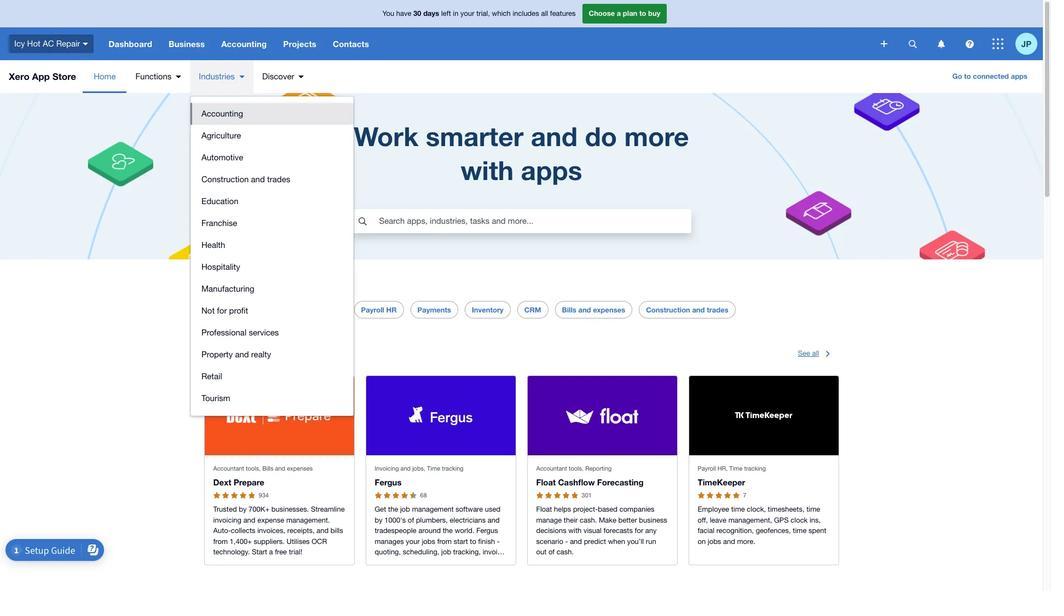 Task type: describe. For each thing, give the bounding box(es) containing it.
trial!
[[289, 549, 303, 557]]

group containing accounting
[[191, 96, 354, 416]]

time up ins,
[[807, 506, 821, 514]]

professional
[[202, 328, 247, 337]]

profit
[[229, 306, 248, 316]]

for inside button
[[217, 306, 227, 316]]

ac
[[43, 39, 54, 48]]

have
[[396, 9, 412, 18]]

timekeeper
[[698, 478, 746, 488]]

industries button
[[190, 60, 254, 93]]

accountant for dext prepare
[[213, 466, 244, 472]]

all inside you have 30 days left in your trial, which includes all features
[[541, 9, 548, 18]]

companies
[[620, 506, 655, 514]]

used
[[485, 506, 501, 514]]

tracking inside button
[[230, 306, 258, 315]]

2 vertical spatial trades
[[301, 348, 329, 360]]

apps inside work smarter and do more with apps
[[521, 154, 583, 186]]

home
[[94, 72, 116, 81]]

- inside float helps project-based companies manage their cash. make better business decisions with visual forecasts for any scenario - and predict when you'll run out of cash.
[[566, 538, 568, 546]]

get
[[375, 506, 386, 514]]

tracking inside payroll hr, time tracking timekeeper
[[745, 466, 766, 472]]

work smarter and do more with apps
[[354, 121, 689, 186]]

time inside invoicing and jobs, time tracking fergus
[[427, 466, 440, 472]]

time inside button
[[211, 306, 228, 315]]

accounting button
[[213, 27, 275, 60]]

projects
[[283, 39, 317, 49]]

management.
[[286, 517, 330, 525]]

0 horizontal spatial job
[[400, 506, 410, 514]]

in
[[453, 9, 459, 18]]

dashboard
[[109, 39, 152, 49]]

auto-
[[213, 527, 231, 535]]

around
[[419, 527, 441, 535]]

payments
[[418, 306, 451, 315]]

0 horizontal spatial -
[[387, 559, 389, 567]]

which
[[492, 9, 511, 18]]

1 horizontal spatial the
[[443, 527, 453, 535]]

payments button
[[418, 302, 451, 318]]

1 vertical spatial cash.
[[557, 549, 574, 557]]

expenses inside accountant tools, bills and expenses dext prepare
[[287, 466, 313, 472]]

tradespeople
[[375, 527, 417, 535]]

1 vertical spatial trades
[[707, 306, 729, 315]]

payroll for payroll hr
[[361, 306, 385, 315]]

accountant tools, bills and expenses dext prepare
[[213, 466, 313, 488]]

a inside get the job management software used by 1000's of plumbers, electricians and tradespeople around the world. fergus manages your jobs from start to finish - quoting, scheduling, job tracking, invoic ing - and integrates with xero to give you a 360 view of how your business is performing.
[[375, 570, 379, 578]]

by inside trusted by 700k+ businesses. streamline invoicing and expense management. auto-collects invoices, receipts, and bills from 1,400+ suppliers. utilises ocr technology. start a free trial!
[[239, 506, 247, 514]]

navigation inside banner
[[100, 27, 874, 60]]

you have 30 days left in your trial, which includes all features
[[383, 9, 576, 18]]

a inside banner
[[617, 9, 621, 18]]

invoicing
[[375, 466, 399, 472]]

time down 7
[[732, 506, 745, 514]]

more
[[625, 121, 689, 152]]

recognition,
[[717, 527, 754, 535]]

business inside float helps project-based companies manage their cash. make better business decisions with visual forecasts for any scenario - and predict when you'll run out of cash.
[[639, 517, 668, 525]]

their
[[564, 517, 578, 525]]

finish
[[479, 538, 495, 546]]

1 horizontal spatial cash.
[[580, 517, 597, 525]]

with inside float helps project-based companies manage their cash. make better business decisions with visual forecasts for any scenario - and predict when you'll run out of cash.
[[569, 527, 582, 535]]

property and realty
[[202, 350, 271, 359]]

store
[[52, 71, 76, 82]]

tracking inside invoicing and jobs, time tracking fergus
[[442, 466, 464, 472]]

automotive
[[202, 153, 243, 162]]

businesses.
[[272, 506, 309, 514]]

projects button
[[275, 27, 325, 60]]

and inside accountant tools, bills and expenses dext prepare
[[275, 466, 285, 472]]

construction for the bottom construction and trades button
[[646, 306, 691, 315]]

1 vertical spatial all
[[813, 349, 820, 358]]

leave
[[710, 517, 727, 525]]

forecasting
[[598, 478, 644, 488]]

bills and expenses
[[562, 306, 626, 315]]

manage
[[537, 517, 562, 525]]

time inside payroll hr, time tracking timekeeper
[[730, 466, 743, 472]]

1 vertical spatial construction and trades button
[[646, 302, 729, 318]]

on
[[698, 538, 706, 546]]

and inside button
[[579, 306, 591, 315]]

accountant tools, reporting float cashflow forecasting
[[537, 466, 644, 488]]

fergus inside invoicing and jobs, time tracking fergus
[[375, 478, 402, 488]]

700k+
[[249, 506, 270, 514]]

education button
[[191, 191, 354, 213]]

based
[[598, 506, 618, 514]]

7
[[744, 492, 747, 499]]

discover button
[[254, 60, 313, 93]]

for inside float helps project-based companies manage their cash. make better business decisions with visual forecasts for any scenario - and predict when you'll run out of cash.
[[635, 527, 644, 535]]

timesheets,
[[768, 506, 805, 514]]

2 vertical spatial your
[[435, 570, 449, 578]]

manufacturing
[[202, 284, 255, 294]]

see all link
[[798, 345, 840, 363]]

do
[[585, 121, 617, 152]]

to right "start"
[[470, 538, 477, 546]]

forecasts
[[604, 527, 633, 535]]

float inside accountant tools, reporting float cashflow forecasting
[[537, 478, 556, 488]]

icy hot ac repair button
[[0, 27, 100, 60]]

and inside invoicing and jobs, time tracking fergus
[[401, 466, 411, 472]]

0 vertical spatial of
[[408, 517, 414, 525]]

trial,
[[477, 9, 490, 18]]

1000's
[[385, 517, 406, 525]]

jobs inside employee time clock, timesheets, time off, leave management, gps clock ins, facial recognition, geofences, time spent on jobs and more.
[[708, 538, 722, 546]]

employee time clock, timesheets, time off, leave management, gps clock ins, facial recognition, geofences, time spent on jobs and more.
[[698, 506, 827, 546]]

time tracking button
[[211, 302, 258, 318]]

inventory button
[[472, 302, 504, 318]]

with inside get the job management software used by 1000's of plumbers, electricians and tradespeople around the world. fergus manages your jobs from start to finish - quoting, scheduling, job tracking, invoic ing - and integrates with xero to give you a 360 view of how your business is performing.
[[439, 559, 452, 567]]

retail
[[202, 372, 222, 381]]

float inside float helps project-based companies manage their cash. make better business decisions with visual forecasts for any scenario - and predict when you'll run out of cash.
[[537, 506, 552, 514]]

tourism button
[[191, 388, 354, 410]]

fergus inside get the job management software used by 1000's of plumbers, electricians and tradespeople around the world. fergus manages your jobs from start to finish - quoting, scheduling, job tracking, invoic ing - and integrates with xero to give you a 360 view of how your business is performing.
[[477, 527, 498, 535]]

0 horizontal spatial your
[[406, 538, 420, 546]]

contacts button
[[325, 27, 378, 60]]

accounting inside popup button
[[221, 39, 267, 49]]

2 vertical spatial of
[[411, 570, 417, 578]]

construction for leftmost construction and trades button
[[202, 175, 249, 184]]

jp button
[[1016, 27, 1044, 60]]

construction
[[223, 348, 279, 360]]

management,
[[729, 517, 773, 525]]

clock
[[791, 517, 808, 525]]

timekeeper app logo image
[[730, 407, 798, 426]]

bills inside accountant tools, bills and expenses dext prepare
[[262, 466, 274, 472]]

discover
[[262, 72, 294, 81]]

xero inside get the job management software used by 1000's of plumbers, electricians and tradespeople around the world. fergus manages your jobs from start to finish - quoting, scheduling, job tracking, invoic ing - and integrates with xero to give you a 360 view of how your business is performing.
[[454, 559, 468, 567]]

1 horizontal spatial -
[[497, 538, 500, 546]]

you
[[383, 9, 395, 18]]

services
[[249, 328, 279, 337]]

by inside get the job management software used by 1000's of plumbers, electricians and tradespeople around the world. fergus manages your jobs from start to finish - quoting, scheduling, job tracking, invoic ing - and integrates with xero to give you a 360 view of how your business is performing.
[[375, 517, 383, 525]]

better
[[619, 517, 637, 525]]

choose a plan to buy
[[589, 9, 661, 18]]

repair
[[56, 39, 80, 48]]

tracking,
[[453, 549, 481, 557]]

business inside get the job management software used by 1000's of plumbers, electricians and tradespeople around the world. fergus manages your jobs from start to finish - quoting, scheduling, job tracking, invoic ing - and integrates with xero to give you a 360 view of how your business is performing.
[[451, 570, 479, 578]]

ins,
[[810, 517, 821, 525]]

and inside float helps project-based companies manage their cash. make better business decisions with visual forecasts for any scenario - and predict when you'll run out of cash.
[[570, 538, 582, 546]]

tools, for float
[[569, 466, 584, 472]]

any
[[646, 527, 657, 535]]

0 horizontal spatial construction and trades button
[[191, 169, 354, 191]]

choose
[[589, 9, 615, 18]]

jp
[[1022, 39, 1032, 48]]

contacts
[[333, 39, 369, 49]]

start
[[454, 538, 468, 546]]

you'll
[[628, 538, 644, 546]]

to left buy
[[640, 9, 647, 18]]



Task type: vqa. For each thing, say whether or not it's contained in the screenshot.
for in BUTTON
yes



Task type: locate. For each thing, give the bounding box(es) containing it.
accountant inside accountant tools, reporting float cashflow forecasting
[[537, 466, 567, 472]]

by left 700k+
[[239, 506, 247, 514]]

accountant up dext
[[213, 466, 244, 472]]

2 horizontal spatial apps
[[1012, 72, 1028, 81]]

off,
[[698, 517, 708, 525]]

business left is
[[451, 570, 479, 578]]

scenario
[[537, 538, 564, 546]]

0 vertical spatial construction and trades
[[202, 175, 290, 184]]

payroll inside 'payroll hr' button
[[361, 306, 385, 315]]

1 vertical spatial job
[[442, 549, 451, 557]]

68
[[420, 492, 427, 499]]

menu containing home
[[83, 60, 313, 93]]

out
[[537, 549, 547, 557]]

1 vertical spatial accounting
[[202, 109, 243, 118]]

expenses inside button
[[593, 306, 626, 315]]

2 vertical spatial with
[[439, 559, 452, 567]]

2 jobs from the left
[[708, 538, 722, 546]]

of left how on the bottom left of page
[[411, 570, 417, 578]]

time right hr,
[[730, 466, 743, 472]]

Work smarter and do more with apps search field
[[0, 93, 1044, 260]]

- right ing
[[387, 559, 389, 567]]

1 horizontal spatial by
[[375, 517, 383, 525]]

integrates
[[405, 559, 437, 567]]

0 vertical spatial bills
[[562, 306, 577, 315]]

0 vertical spatial construction and trades button
[[191, 169, 354, 191]]

0 horizontal spatial cash.
[[557, 549, 574, 557]]

1 vertical spatial payroll
[[698, 466, 716, 472]]

0 horizontal spatial by
[[239, 506, 247, 514]]

svg image
[[909, 40, 917, 48], [938, 40, 945, 48], [966, 40, 974, 48], [881, 41, 888, 47], [83, 43, 88, 45]]

navigation containing dashboard
[[100, 27, 874, 60]]

1 vertical spatial for
[[635, 527, 644, 535]]

popular
[[204, 280, 239, 291]]

crm
[[525, 306, 542, 315]]

2 horizontal spatial -
[[566, 538, 568, 546]]

0 horizontal spatial trades
[[267, 175, 290, 184]]

xero down tracking,
[[454, 559, 468, 567]]

0 vertical spatial construction
[[202, 175, 249, 184]]

a left free
[[269, 549, 273, 557]]

run
[[646, 538, 657, 546]]

with inside work smarter and do more with apps
[[461, 154, 514, 186]]

fergus app logo image
[[409, 407, 473, 426]]

tracking right 'jobs,'
[[442, 466, 464, 472]]

0 horizontal spatial construction
[[202, 175, 249, 184]]

from left "start"
[[437, 538, 452, 546]]

education
[[202, 197, 239, 206]]

Search apps, industries, tasks and more... field
[[378, 211, 691, 232]]

health
[[202, 240, 225, 250]]

1 horizontal spatial construction and trades button
[[646, 302, 729, 318]]

of right out
[[549, 549, 555, 557]]

for up you'll
[[635, 527, 644, 535]]

1 horizontal spatial tracking
[[442, 466, 464, 472]]

give
[[479, 559, 492, 567]]

0 horizontal spatial with
[[439, 559, 452, 567]]

dext
[[213, 478, 231, 488]]

industries
[[199, 72, 235, 81]]

view
[[395, 570, 409, 578]]

payroll inside payroll hr, time tracking timekeeper
[[698, 466, 716, 472]]

accounting inside button
[[202, 109, 243, 118]]

xero app store
[[9, 71, 76, 82]]

fergus
[[375, 478, 402, 488], [477, 527, 498, 535]]

0 vertical spatial a
[[617, 9, 621, 18]]

xero
[[9, 71, 29, 82], [454, 559, 468, 567]]

payroll left the hr
[[361, 306, 385, 315]]

your up "scheduling,"
[[406, 538, 420, 546]]

jobs right on
[[708, 538, 722, 546]]

trusted by 700k+ businesses. streamline invoicing and expense management. auto-collects invoices, receipts, and bills from 1,400+ suppliers. utilises ocr technology. start a free trial!
[[213, 506, 345, 557]]

1 horizontal spatial xero
[[454, 559, 468, 567]]

trusted
[[213, 506, 237, 514]]

svg image
[[993, 38, 1004, 49]]

list box containing accounting
[[191, 96, 354, 416]]

jobs
[[422, 538, 436, 546], [708, 538, 722, 546]]

1 horizontal spatial bills
[[562, 306, 577, 315]]

more.
[[738, 538, 756, 546]]

1 vertical spatial xero
[[454, 559, 468, 567]]

0 horizontal spatial bills
[[262, 466, 274, 472]]

world.
[[455, 527, 475, 535]]

1 vertical spatial apps
[[521, 154, 583, 186]]

1 horizontal spatial trades
[[301, 348, 329, 360]]

2 vertical spatial apps
[[332, 348, 353, 360]]

1 horizontal spatial tools,
[[569, 466, 584, 472]]

1 horizontal spatial apps
[[521, 154, 583, 186]]

to right 'go'
[[965, 72, 972, 81]]

1 accountant from the left
[[213, 466, 244, 472]]

0 vertical spatial apps
[[1012, 72, 1028, 81]]

2 vertical spatial a
[[375, 570, 379, 578]]

tools, up prepare
[[246, 466, 261, 472]]

plan
[[623, 9, 638, 18]]

property and realty button
[[191, 344, 354, 366]]

agriculture button
[[191, 125, 354, 147]]

your right in
[[461, 9, 475, 18]]

job up 1000's
[[400, 506, 410, 514]]

a left the 360
[[375, 570, 379, 578]]

the left world.
[[443, 527, 453, 535]]

0 vertical spatial with
[[461, 154, 514, 186]]

invoices,
[[258, 527, 286, 535]]

time left the profit
[[211, 306, 228, 315]]

0 vertical spatial expenses
[[593, 306, 626, 315]]

1 vertical spatial construction
[[646, 306, 691, 315]]

start
[[252, 549, 267, 557]]

1 vertical spatial with
[[569, 527, 582, 535]]

tracking up professional services
[[230, 306, 258, 315]]

your right how on the bottom left of page
[[435, 570, 449, 578]]

construction and trades
[[202, 175, 290, 184], [646, 306, 729, 315]]

0 vertical spatial job
[[400, 506, 410, 514]]

tools, for and
[[246, 466, 261, 472]]

from
[[213, 538, 228, 546], [437, 538, 452, 546]]

payroll left hr,
[[698, 466, 716, 472]]

0 horizontal spatial payroll
[[361, 306, 385, 315]]

business up the any
[[639, 517, 668, 525]]

fergus down invoicing
[[375, 478, 402, 488]]

2 tools, from the left
[[569, 466, 584, 472]]

2 horizontal spatial your
[[461, 9, 475, 18]]

for right not
[[217, 306, 227, 316]]

a inside trusted by 700k+ businesses. streamline invoicing and expense management. auto-collects invoices, receipts, and bills from 1,400+ suppliers. utilises ocr technology. start a free trial!
[[269, 549, 273, 557]]

visual
[[584, 527, 602, 535]]

with down smarter
[[461, 154, 514, 186]]

1 horizontal spatial construction
[[646, 306, 691, 315]]

categories
[[260, 280, 308, 291]]

0 horizontal spatial jobs
[[422, 538, 436, 546]]

all right see
[[813, 349, 820, 358]]

0 horizontal spatial a
[[269, 549, 273, 557]]

franchise button
[[191, 213, 354, 234]]

float cashflow forecasting link
[[537, 478, 644, 488]]

from inside get the job management software used by 1000's of plumbers, electricians and tradespeople around the world. fergus manages your jobs from start to finish - quoting, scheduling, job tracking, invoic ing - and integrates with xero to give you a 360 view of how your business is performing.
[[437, 538, 452, 546]]

1 vertical spatial float
[[537, 506, 552, 514]]

0 vertical spatial fergus
[[375, 478, 402, 488]]

1 horizontal spatial business
[[639, 517, 668, 525]]

hot
[[27, 39, 40, 48]]

2 horizontal spatial tracking
[[745, 466, 766, 472]]

timekeeper link
[[698, 478, 746, 488]]

retail button
[[191, 366, 354, 388]]

your inside you have 30 days left in your trial, which includes all features
[[461, 9, 475, 18]]

by
[[239, 506, 247, 514], [375, 517, 383, 525]]

plumbers,
[[416, 517, 448, 525]]

1 horizontal spatial construction and trades
[[646, 306, 729, 315]]

jobs inside get the job management software used by 1000's of plumbers, electricians and tradespeople around the world. fergus manages your jobs from start to finish - quoting, scheduling, job tracking, invoic ing - and integrates with xero to give you a 360 view of how your business is performing.
[[422, 538, 436, 546]]

tools, inside accountant tools, reporting float cashflow forecasting
[[569, 466, 584, 472]]

of inside float helps project-based companies manage their cash. make better business decisions with visual forecasts for any scenario - and predict when you'll run out of cash.
[[549, 549, 555, 557]]

0 horizontal spatial all
[[541, 9, 548, 18]]

0 vertical spatial cash.
[[580, 517, 597, 525]]

1 horizontal spatial from
[[437, 538, 452, 546]]

group
[[191, 96, 354, 416]]

2 float from the top
[[537, 506, 552, 514]]

1,400+
[[230, 538, 252, 546]]

cash. down project-
[[580, 517, 597, 525]]

job left tracking,
[[442, 549, 451, 557]]

from inside trusted by 700k+ businesses. streamline invoicing and expense management. auto-collects invoices, receipts, and bills from 1,400+ suppliers. utilises ocr technology. start a free trial!
[[213, 538, 228, 546]]

tracking up 7
[[745, 466, 766, 472]]

business
[[169, 39, 205, 49]]

bills right crm
[[562, 306, 577, 315]]

navigation
[[100, 27, 874, 60]]

top
[[204, 348, 220, 360]]

1 vertical spatial your
[[406, 538, 420, 546]]

1 vertical spatial by
[[375, 517, 383, 525]]

1 tools, from the left
[[246, 466, 261, 472]]

all left features
[[541, 9, 548, 18]]

float cashflow forecasting app logo image
[[565, 407, 640, 426]]

1 vertical spatial expenses
[[287, 466, 313, 472]]

bills up prepare
[[262, 466, 274, 472]]

manufacturing button
[[191, 278, 354, 300]]

gps
[[775, 517, 789, 525]]

includes
[[513, 9, 539, 18]]

fergus up finish
[[477, 527, 498, 535]]

banner
[[0, 0, 1044, 60]]

top construction and trades apps
[[204, 348, 353, 360]]

ing
[[375, 559, 385, 567]]

of right 1000's
[[408, 517, 414, 525]]

construction and trades inside group
[[202, 175, 290, 184]]

2 from from the left
[[437, 538, 452, 546]]

popular app categories
[[204, 280, 308, 291]]

1 horizontal spatial time
[[427, 466, 440, 472]]

accountant up 'cashflow' at bottom
[[537, 466, 567, 472]]

cash. down scenario
[[557, 549, 574, 557]]

0 vertical spatial all
[[541, 9, 548, 18]]

expenses
[[593, 306, 626, 315], [287, 466, 313, 472]]

go to connected apps link
[[946, 68, 1035, 85]]

bills inside button
[[562, 306, 577, 315]]

1 horizontal spatial for
[[635, 527, 644, 535]]

predict
[[584, 538, 606, 546]]

when
[[608, 538, 626, 546]]

tools, inside accountant tools, bills and expenses dext prepare
[[246, 466, 261, 472]]

2 horizontal spatial a
[[617, 9, 621, 18]]

with down the their
[[569, 527, 582, 535]]

1 vertical spatial of
[[549, 549, 555, 557]]

xero left app
[[9, 71, 29, 82]]

- right scenario
[[566, 538, 568, 546]]

1 horizontal spatial job
[[442, 549, 451, 557]]

1 horizontal spatial payroll
[[698, 466, 716, 472]]

0 horizontal spatial fergus
[[375, 478, 402, 488]]

accountant inside accountant tools, bills and expenses dext prepare
[[213, 466, 244, 472]]

svg image inside icy hot ac repair popup button
[[83, 43, 88, 45]]

1 vertical spatial business
[[451, 570, 479, 578]]

construction and trades button
[[191, 169, 354, 191], [646, 302, 729, 318]]

suppliers.
[[254, 538, 285, 546]]

by down get
[[375, 517, 383, 525]]

cash.
[[580, 517, 597, 525], [557, 549, 574, 557]]

construction inside group
[[202, 175, 249, 184]]

0 vertical spatial the
[[388, 506, 398, 514]]

0 horizontal spatial construction and trades
[[202, 175, 290, 184]]

0 vertical spatial business
[[639, 517, 668, 525]]

0 horizontal spatial time
[[211, 306, 228, 315]]

professional services button
[[191, 322, 354, 344]]

list box
[[191, 96, 354, 416]]

management
[[412, 506, 454, 514]]

franchise
[[202, 219, 237, 228]]

1 vertical spatial the
[[443, 527, 453, 535]]

accounting up industries popup button
[[221, 39, 267, 49]]

jobs down around
[[422, 538, 436, 546]]

0 horizontal spatial tracking
[[230, 306, 258, 315]]

1 float from the top
[[537, 478, 556, 488]]

0 vertical spatial for
[[217, 306, 227, 316]]

0 horizontal spatial tools,
[[246, 466, 261, 472]]

1 vertical spatial fergus
[[477, 527, 498, 535]]

and inside work smarter and do more with apps
[[531, 121, 578, 152]]

accountant
[[213, 466, 244, 472], [537, 466, 567, 472]]

scheduling,
[[403, 549, 440, 557]]

1 horizontal spatial jobs
[[708, 538, 722, 546]]

0 horizontal spatial expenses
[[287, 466, 313, 472]]

0 vertical spatial by
[[239, 506, 247, 514]]

payroll hr button
[[361, 302, 397, 318]]

1 horizontal spatial with
[[461, 154, 514, 186]]

0 vertical spatial trades
[[267, 175, 290, 184]]

0 vertical spatial payroll
[[361, 306, 385, 315]]

time right 'jobs,'
[[427, 466, 440, 472]]

0 horizontal spatial business
[[451, 570, 479, 578]]

2 accountant from the left
[[537, 466, 567, 472]]

with right integrates at the left
[[439, 559, 452, 567]]

2 horizontal spatial with
[[569, 527, 582, 535]]

functions button
[[127, 60, 190, 93]]

you
[[494, 559, 505, 567]]

go
[[953, 72, 963, 81]]

0 horizontal spatial apps
[[332, 348, 353, 360]]

and inside 'button'
[[235, 350, 249, 359]]

float up manage
[[537, 506, 552, 514]]

- right finish
[[497, 538, 500, 546]]

and inside employee time clock, timesheets, time off, leave management, gps clock ins, facial recognition, geofences, time spent on jobs and more.
[[724, 538, 736, 546]]

prepare
[[234, 478, 265, 488]]

the up 1000's
[[388, 506, 398, 514]]

see all
[[798, 349, 820, 358]]

days
[[424, 9, 440, 18]]

accountant for float cashflow forecasting
[[537, 466, 567, 472]]

1 vertical spatial bills
[[262, 466, 274, 472]]

banner containing jp
[[0, 0, 1044, 60]]

realty
[[251, 350, 271, 359]]

1 jobs from the left
[[422, 538, 436, 546]]

job
[[400, 506, 410, 514], [442, 549, 451, 557]]

time down clock
[[793, 527, 807, 535]]

1 vertical spatial a
[[269, 549, 273, 557]]

0 horizontal spatial for
[[217, 306, 227, 316]]

make
[[599, 517, 617, 525]]

payroll for payroll hr, time tracking timekeeper
[[698, 466, 716, 472]]

tourism
[[202, 394, 230, 403]]

hospitality
[[202, 262, 240, 272]]

trades inside group
[[267, 175, 290, 184]]

0 horizontal spatial xero
[[9, 71, 29, 82]]

go to connected apps
[[953, 72, 1028, 81]]

0 vertical spatial your
[[461, 9, 475, 18]]

1 vertical spatial construction and trades
[[646, 306, 729, 315]]

a left plan
[[617, 9, 621, 18]]

not for profit
[[202, 306, 248, 316]]

from down the auto-
[[213, 538, 228, 546]]

1 from from the left
[[213, 538, 228, 546]]

0 horizontal spatial accountant
[[213, 466, 244, 472]]

1 horizontal spatial expenses
[[593, 306, 626, 315]]

dext prepare logo image
[[227, 407, 332, 425]]

payroll hr
[[361, 306, 397, 315]]

float left 'cashflow' at bottom
[[537, 478, 556, 488]]

to left give
[[470, 559, 477, 567]]

menu
[[83, 60, 313, 93]]

1 horizontal spatial accountant
[[537, 466, 567, 472]]

accounting up agriculture
[[202, 109, 243, 118]]

tools, up 'cashflow' at bottom
[[569, 466, 584, 472]]



